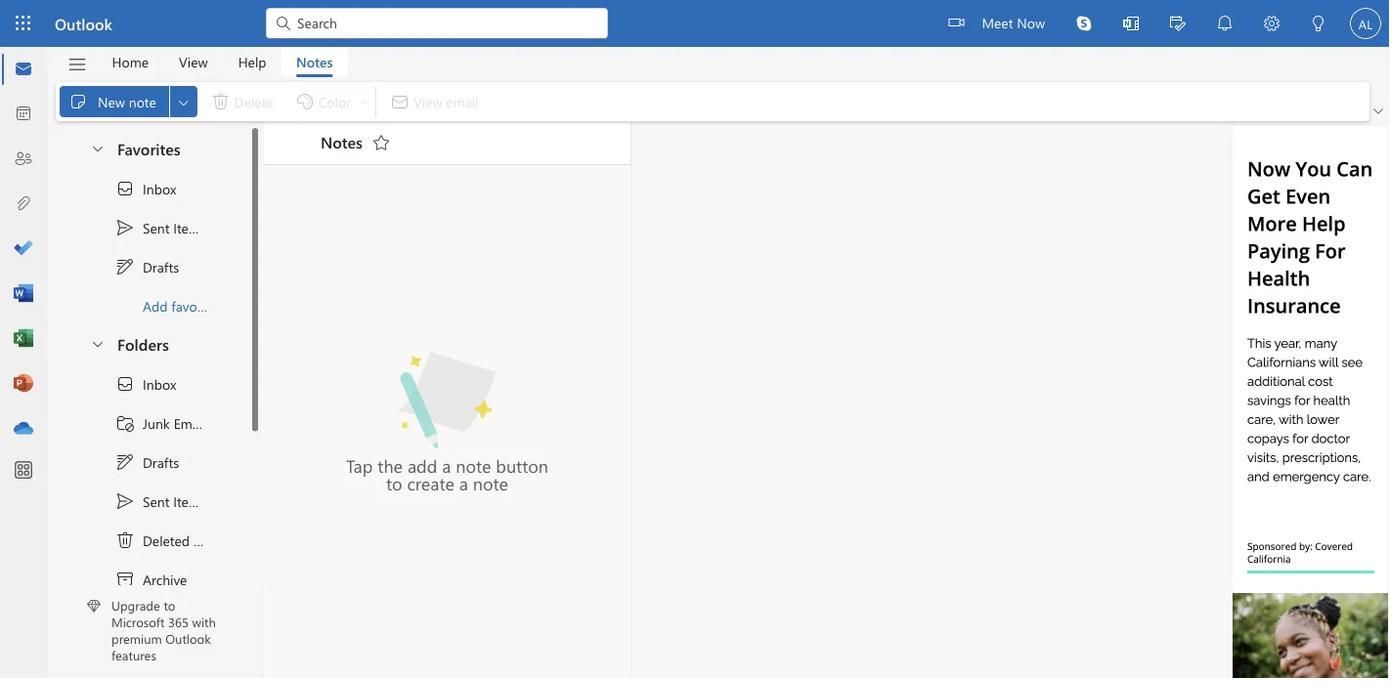 Task type: vqa. For each thing, say whether or not it's contained in the screenshot.


Task type: locate. For each thing, give the bounding box(es) containing it.
 left folders on the left of the page
[[90, 336, 106, 351]]

2 vertical spatial 
[[90, 336, 106, 351]]

word image
[[14, 284, 33, 304]]

onedrive image
[[14, 419, 33, 439]]

 sent items up add at the left
[[115, 218, 206, 238]]

meet
[[982, 13, 1013, 31]]

 deleted items
[[115, 531, 226, 550]]

inbox down the favorites tree item
[[143, 180, 176, 198]]

1  from the top
[[115, 218, 135, 238]]

 tree item
[[70, 208, 228, 247], [70, 482, 228, 521]]

 button
[[1155, 0, 1201, 49]]

upgrade to microsoft 365 with premium outlook features
[[111, 597, 216, 664]]

0 vertical spatial notes
[[296, 53, 333, 71]]

to left 'add'
[[386, 472, 402, 495]]

1 inbox from the top
[[143, 180, 176, 198]]

 drafts
[[115, 257, 179, 277], [115, 453, 179, 472]]

1 vertical spatial 
[[115, 374, 135, 394]]

 up add favorite tree item
[[115, 218, 135, 238]]

items
[[173, 219, 206, 237], [173, 492, 206, 511], [193, 532, 226, 550]]

0 vertical spatial 
[[115, 218, 135, 238]]

 tree item for 
[[70, 443, 228, 482]]

outlook up  button
[[55, 13, 112, 34]]

notes 
[[321, 131, 391, 153]]

1  from the top
[[115, 179, 135, 198]]

1 vertical spatial 
[[115, 453, 135, 472]]

0 vertical spatial sent
[[143, 219, 170, 237]]

0 horizontal spatial outlook
[[55, 13, 112, 34]]

 for folders
[[90, 336, 106, 351]]

 tree item for 
[[70, 247, 228, 286]]

 button
[[80, 130, 113, 166], [80, 326, 113, 362]]

mail image
[[14, 60, 33, 79]]

2  from the top
[[115, 492, 135, 511]]

 tree item down favorites
[[70, 169, 228, 208]]

 inside popup button
[[176, 94, 191, 110]]

outlook inside banner
[[55, 13, 112, 34]]

drafts for 
[[143, 453, 179, 471]]

notes inside notes 
[[321, 131, 363, 152]]

1 vertical spatial  button
[[80, 326, 113, 362]]

1 vertical spatial  tree item
[[70, 482, 228, 521]]


[[274, 14, 293, 33]]

notes button
[[282, 47, 348, 77]]

0 vertical spatial  tree item
[[70, 208, 228, 247]]

edit group
[[60, 82, 371, 121]]

 tree item down junk
[[70, 443, 228, 482]]

notes
[[296, 53, 333, 71], [321, 131, 363, 152]]

tab list inside the tap the add a note button to create a note "application"
[[97, 47, 348, 77]]

2 vertical spatial items
[[193, 532, 226, 550]]

 down 
[[115, 453, 135, 472]]

 button down  new note
[[80, 130, 113, 166]]

 for 1st "" tree item
[[115, 179, 135, 198]]

 inside folders tree item
[[90, 336, 106, 351]]

items for second  tree item from the bottom of the the tap the add a note button to create a note "application"
[[173, 219, 206, 237]]

add favorite
[[143, 297, 217, 315]]

 inside the favorites tree item
[[90, 140, 106, 156]]

 button for folders
[[80, 326, 113, 362]]

 down view button
[[176, 94, 191, 110]]

sent
[[143, 219, 170, 237], [143, 492, 170, 511]]

 button left folders on the left of the page
[[80, 326, 113, 362]]

0 vertical spatial  sent items
[[115, 218, 206, 238]]

0 vertical spatial outlook
[[55, 13, 112, 34]]

inbox up " junk email"
[[143, 375, 176, 393]]

to
[[386, 472, 402, 495], [164, 597, 175, 614]]

drafts down " junk email"
[[143, 453, 179, 471]]

tap the add a note button to create a note application
[[0, 0, 1389, 678]]

 button inside folders tree item
[[80, 326, 113, 362]]

 inside favorites tree
[[115, 218, 135, 238]]

 up add favorite tree item
[[115, 257, 135, 277]]

 down  new note
[[90, 140, 106, 156]]

0 vertical spatial  drafts
[[115, 257, 179, 277]]

1  tree item from the top
[[70, 208, 228, 247]]

0 vertical spatial 
[[176, 94, 191, 110]]

0 vertical spatial  button
[[80, 130, 113, 166]]

1  tree item from the top
[[70, 247, 228, 286]]

2  drafts from the top
[[115, 453, 179, 472]]

 tree item
[[70, 169, 228, 208], [70, 365, 228, 404]]

 button
[[1201, 0, 1248, 47]]


[[115, 218, 135, 238], [115, 492, 135, 511]]

 tree item up junk
[[70, 365, 228, 404]]

tab list containing home
[[97, 47, 348, 77]]

0 vertical spatial to
[[386, 472, 402, 495]]

2  from the top
[[115, 453, 135, 472]]


[[1215, 14, 1235, 33]]

deleted
[[143, 532, 190, 550]]

items inside  deleted items
[[193, 532, 226, 550]]

outlook right premium
[[165, 630, 211, 647]]

a right 'add'
[[442, 454, 451, 478]]

1 vertical spatial 
[[115, 492, 135, 511]]


[[115, 179, 135, 198], [115, 374, 135, 394]]

 tree item up deleted
[[70, 482, 228, 521]]

 inside favorites tree
[[115, 257, 135, 277]]

folders
[[117, 333, 169, 354]]

 tree item up add at the left
[[70, 247, 228, 286]]

2 inbox from the top
[[143, 375, 176, 393]]

 inbox down the favorites tree item
[[115, 179, 176, 198]]

0 vertical spatial drafts
[[143, 258, 179, 276]]

create
[[407, 472, 454, 495]]

outlook
[[55, 13, 112, 34], [165, 630, 211, 647]]

1 vertical spatial  drafts
[[115, 453, 179, 472]]

tap the add a note button to create a note
[[346, 454, 548, 495]]

favorites
[[117, 138, 180, 159]]

1 vertical spatial sent
[[143, 492, 170, 511]]

drafts inside favorites tree
[[143, 258, 179, 276]]

 inbox for 2nd "" tree item from the top
[[115, 374, 176, 394]]

a right create
[[459, 472, 468, 495]]

 tree item up add favorite tree item
[[70, 208, 228, 247]]

archive
[[143, 571, 187, 589]]

tab list
[[97, 47, 348, 77]]

 up 
[[115, 374, 135, 394]]

1 horizontal spatial outlook
[[165, 630, 211, 647]]

items inside favorites tree
[[173, 219, 206, 237]]

 down the favorites tree item
[[115, 179, 135, 198]]

1  tree item from the top
[[70, 169, 228, 208]]


[[949, 15, 964, 30]]

to down archive
[[164, 597, 175, 614]]


[[115, 257, 135, 277], [115, 453, 135, 472]]

 for favorites
[[90, 140, 106, 156]]


[[1264, 16, 1280, 31]]

1 vertical spatial to
[[164, 597, 175, 614]]

 inside tree
[[115, 374, 135, 394]]

2  tree item from the top
[[70, 443, 228, 482]]

 drafts down  tree item on the left of the page
[[115, 453, 179, 472]]

2  inbox from the top
[[115, 374, 176, 394]]

1 sent from the top
[[143, 219, 170, 237]]

0 vertical spatial 
[[115, 179, 135, 198]]

0 vertical spatial  tree item
[[70, 247, 228, 286]]

1 vertical spatial  tree item
[[70, 443, 228, 482]]

tree
[[70, 365, 228, 678]]

 button
[[58, 48, 97, 81]]

 inside tree
[[115, 492, 135, 511]]

1  sent items from the top
[[115, 218, 206, 238]]

now
[[1017, 13, 1045, 31]]

items for second  tree item
[[173, 492, 206, 511]]

excel image
[[14, 329, 33, 349]]

0 vertical spatial items
[[173, 219, 206, 237]]

 inside favorites tree
[[115, 179, 135, 198]]

 tree item
[[70, 521, 228, 560]]

1 vertical spatial  inbox
[[115, 374, 176, 394]]

 drafts inside favorites tree
[[115, 257, 179, 277]]

 inbox inside favorites tree
[[115, 179, 176, 198]]

meet now
[[982, 13, 1045, 31]]

notes right help
[[296, 53, 333, 71]]

0 vertical spatial  tree item
[[70, 169, 228, 208]]

sent up  tree item
[[143, 492, 170, 511]]

0 horizontal spatial a
[[442, 454, 451, 478]]

 button
[[1061, 0, 1108, 47]]

0 horizontal spatial to
[[164, 597, 175, 614]]

2  from the top
[[115, 374, 135, 394]]

left-rail-appbar navigation
[[4, 47, 43, 452]]

0 vertical spatial 
[[115, 257, 135, 277]]

 sent items
[[115, 218, 206, 238], [115, 492, 206, 511]]

to inside upgrade to microsoft 365 with premium outlook features
[[164, 597, 175, 614]]

 button
[[1248, 0, 1295, 49]]

1 vertical spatial 
[[90, 140, 106, 156]]

help
[[238, 53, 266, 71]]

powerpoint image
[[14, 374, 33, 394]]

 button
[[170, 86, 197, 117]]

add favorite tree item
[[70, 286, 228, 326]]

2  button from the top
[[80, 326, 113, 362]]

 tree item
[[70, 247, 228, 286], [70, 443, 228, 482]]

notes left ''
[[321, 131, 363, 152]]

inbox for 2nd "" tree item from the top
[[143, 375, 176, 393]]

1 drafts from the top
[[143, 258, 179, 276]]

1 vertical spatial notes
[[321, 131, 363, 152]]

inbox inside favorites tree
[[143, 180, 176, 198]]

1 vertical spatial drafts
[[143, 453, 179, 471]]


[[115, 531, 135, 550]]

1 vertical spatial  tree item
[[70, 365, 228, 404]]


[[115, 570, 135, 589]]

0 vertical spatial  inbox
[[115, 179, 176, 198]]

items up  deleted items
[[173, 492, 206, 511]]

inbox
[[143, 180, 176, 198], [143, 375, 176, 393]]

 sent items up deleted
[[115, 492, 206, 511]]

2 drafts from the top
[[143, 453, 179, 471]]


[[176, 94, 191, 110], [90, 140, 106, 156], [90, 336, 106, 351]]

note
[[129, 92, 156, 110], [456, 454, 491, 478], [473, 472, 508, 495]]

items right deleted
[[193, 532, 226, 550]]

 search field
[[266, 0, 608, 44]]

favorites tree
[[70, 122, 228, 326]]

1  from the top
[[115, 257, 135, 277]]

items up favorite
[[173, 219, 206, 237]]

 inbox down folders tree item
[[115, 374, 176, 394]]


[[1076, 16, 1092, 31]]

premium features image
[[87, 600, 101, 613]]

drafts up add at the left
[[143, 258, 179, 276]]

notes inside button
[[296, 53, 333, 71]]

2  tree item from the top
[[70, 482, 228, 521]]

1 vertical spatial outlook
[[165, 630, 211, 647]]

a
[[442, 454, 451, 478], [459, 472, 468, 495]]

 junk email
[[115, 414, 206, 433]]

1 vertical spatial items
[[173, 492, 206, 511]]

 drafts up add favorite tree item
[[115, 257, 179, 277]]

features
[[111, 647, 156, 664]]

 up 
[[115, 492, 135, 511]]

1 vertical spatial inbox
[[143, 375, 176, 393]]

Search for email, meetings, files and more. field
[[295, 12, 596, 33]]

 button inside the favorites tree item
[[80, 130, 113, 166]]

notes for notes
[[296, 53, 333, 71]]

1 vertical spatial  sent items
[[115, 492, 206, 511]]

 drafts for 
[[115, 257, 179, 277]]

 inbox
[[115, 179, 176, 198], [115, 374, 176, 394]]

drafts
[[143, 258, 179, 276], [143, 453, 179, 471]]

1 horizontal spatial to
[[386, 472, 402, 495]]

0 vertical spatial inbox
[[143, 180, 176, 198]]

1 horizontal spatial a
[[459, 472, 468, 495]]

1  drafts from the top
[[115, 257, 179, 277]]


[[67, 54, 87, 75]]

sent up add at the left
[[143, 219, 170, 237]]

1  button from the top
[[80, 130, 113, 166]]

1  inbox from the top
[[115, 179, 176, 198]]



Task type: describe. For each thing, give the bounding box(es) containing it.
people image
[[14, 150, 33, 169]]

email
[[174, 414, 206, 432]]


[[1170, 16, 1186, 31]]

more apps image
[[14, 461, 33, 481]]

2  tree item from the top
[[70, 365, 228, 404]]

 tree item
[[70, 404, 228, 443]]

outlook banner
[[0, 0, 1389, 49]]

new
[[98, 92, 125, 110]]

tap
[[346, 454, 373, 478]]

inbox for 1st "" tree item
[[143, 180, 176, 198]]

with
[[192, 614, 216, 631]]

outlook link
[[55, 0, 112, 47]]

favorites tree item
[[70, 130, 228, 169]]

 button
[[1370, 102, 1387, 121]]

 button
[[1108, 0, 1155, 49]]

notes for notes 
[[321, 131, 363, 152]]

 tree item
[[70, 560, 228, 599]]

home
[[112, 53, 149, 71]]


[[1374, 107, 1383, 116]]

files image
[[14, 195, 33, 214]]

 archive
[[115, 570, 187, 589]]

 for 
[[115, 257, 135, 277]]


[[68, 92, 88, 111]]

add
[[408, 454, 437, 478]]

favorite
[[171, 297, 217, 315]]

the
[[378, 454, 403, 478]]

button
[[496, 454, 548, 478]]

add
[[143, 297, 168, 315]]

sent inside favorites tree
[[143, 219, 170, 237]]

note inside  new note
[[129, 92, 156, 110]]

calendar image
[[14, 105, 33, 124]]

drafts for 
[[143, 258, 179, 276]]

view button
[[164, 47, 223, 77]]

2 sent from the top
[[143, 492, 170, 511]]

 new note
[[68, 92, 156, 111]]

to do image
[[14, 240, 33, 259]]

to inside tap the add a note button to create a note
[[386, 472, 402, 495]]

outlook inside upgrade to microsoft 365 with premium outlook features
[[165, 630, 211, 647]]

premium
[[111, 630, 162, 647]]

junk
[[143, 414, 170, 432]]

 for 
[[115, 453, 135, 472]]

 sent items inside favorites tree
[[115, 218, 206, 238]]

365
[[168, 614, 189, 631]]

 button
[[1295, 0, 1342, 49]]


[[115, 414, 135, 433]]

folders tree item
[[70, 326, 228, 365]]

 button
[[366, 127, 397, 158]]


[[371, 133, 391, 153]]

notes heading
[[295, 121, 397, 164]]

 for 2nd "" tree item from the top
[[115, 374, 135, 394]]

help button
[[224, 47, 281, 77]]

tree containing 
[[70, 365, 228, 678]]

 button for favorites
[[80, 130, 113, 166]]

2  sent items from the top
[[115, 492, 206, 511]]

upgrade
[[111, 597, 160, 614]]

view
[[179, 53, 208, 71]]

items for  tree item
[[193, 532, 226, 550]]

home button
[[97, 47, 163, 77]]

microsoft
[[111, 614, 165, 631]]


[[1123, 16, 1139, 31]]

 drafts for 
[[115, 453, 179, 472]]


[[1311, 16, 1327, 31]]

al image
[[1350, 8, 1381, 39]]

 inbox for 1st "" tree item
[[115, 179, 176, 198]]



